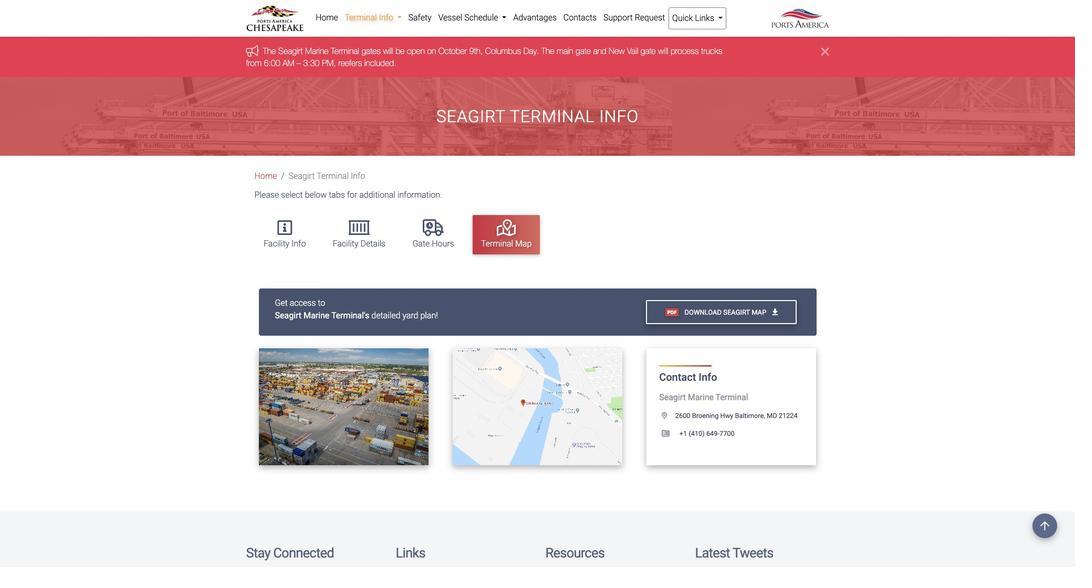 Task type: locate. For each thing, give the bounding box(es) containing it.
1 horizontal spatial facility
[[333, 239, 359, 249]]

seagirt
[[278, 46, 303, 56], [436, 107, 506, 127], [289, 171, 315, 181], [724, 309, 750, 317], [275, 311, 302, 321], [659, 393, 686, 403]]

0 horizontal spatial facility
[[264, 239, 290, 249]]

the up "6:00"
[[263, 46, 276, 56]]

1 horizontal spatial gate
[[641, 46, 656, 56]]

information.
[[398, 190, 442, 200]]

0 horizontal spatial the
[[263, 46, 276, 56]]

gate right vail
[[641, 46, 656, 56]]

home up the please
[[255, 171, 277, 181]]

marine down to
[[304, 311, 330, 321]]

1 vertical spatial home
[[255, 171, 277, 181]]

vessel schedule
[[438, 13, 500, 23]]

md
[[767, 412, 777, 420]]

info for contact info
[[699, 372, 717, 384]]

6:00
[[264, 58, 280, 68]]

9th,
[[469, 46, 483, 56]]

1 vertical spatial get
[[506, 403, 518, 411]]

get  access to seagirt marine terminal's detailed yard plan!
[[275, 299, 438, 321]]

the
[[263, 46, 276, 56], [541, 46, 555, 56]]

directions image
[[560, 403, 570, 411]]

will left process
[[658, 46, 668, 56]]

latest
[[695, 546, 730, 562]]

0 horizontal spatial home
[[255, 171, 277, 181]]

will left be
[[383, 46, 393, 56]]

get left directions
[[506, 403, 518, 411]]

facility details
[[333, 239, 386, 249]]

marine up 3:30
[[305, 46, 329, 56]]

0 vertical spatial links
[[695, 13, 715, 23]]

info for facility info
[[292, 239, 306, 249]]

info for terminal info
[[379, 13, 393, 23]]

1 horizontal spatial seagirt terminal info
[[436, 107, 639, 127]]

2 facility from the left
[[333, 239, 359, 249]]

home link left terminal info
[[312, 7, 341, 28]]

home inside home link
[[316, 13, 338, 23]]

vessel schedule link
[[435, 7, 510, 28]]

0 vertical spatial home link
[[312, 7, 341, 28]]

the right "day."
[[541, 46, 555, 56]]

links inside quick links link
[[695, 13, 715, 23]]

facility for facility info
[[264, 239, 290, 249]]

home left terminal info
[[316, 13, 338, 23]]

0 vertical spatial home
[[316, 13, 338, 23]]

contact
[[659, 372, 696, 384]]

0 horizontal spatial will
[[383, 46, 393, 56]]

marine inside the seagirt marine terminal gates will be open on october 9th, columbus day. the main gate and new vail gate will process trucks from 6:00 am – 3:30 pm, reefers included.
[[305, 46, 329, 56]]

home
[[316, 13, 338, 23], [255, 171, 277, 181]]

terminal's
[[331, 311, 370, 321]]

main
[[557, 46, 574, 56]]

hwy
[[721, 412, 734, 420]]

facility down the please
[[264, 239, 290, 249]]

2 gate from the left
[[641, 46, 656, 56]]

0 horizontal spatial gate
[[576, 46, 591, 56]]

0 vertical spatial seagirt terminal info
[[436, 107, 639, 127]]

contacts
[[564, 13, 597, 23]]

request
[[635, 13, 665, 23]]

yard
[[403, 311, 418, 321]]

1 vertical spatial home link
[[255, 171, 277, 181]]

info inside tab panel
[[699, 372, 717, 384]]

terminal
[[345, 13, 377, 23], [331, 46, 359, 56], [510, 107, 595, 127], [317, 171, 349, 181], [481, 239, 513, 249], [716, 393, 748, 403]]

7700
[[720, 430, 735, 438]]

plan!
[[420, 311, 438, 321]]

baltimore,
[[735, 412, 765, 420]]

1 horizontal spatial home
[[316, 13, 338, 23]]

broening
[[692, 412, 719, 420]]

2 will from the left
[[658, 46, 668, 56]]

2 vertical spatial marine
[[688, 393, 714, 403]]

facility for facility details
[[333, 239, 359, 249]]

home link
[[312, 7, 341, 28], [255, 171, 277, 181]]

for
[[347, 190, 357, 200]]

get inside get  access to seagirt marine terminal's detailed yard plan!
[[275, 299, 288, 309]]

home link up the please
[[255, 171, 277, 181]]

map marker alt image
[[662, 414, 675, 420]]

2 the from the left
[[541, 46, 555, 56]]

facility
[[264, 239, 290, 249], [333, 239, 359, 249]]

directions
[[520, 403, 558, 411]]

tabs
[[329, 190, 345, 200]]

0 horizontal spatial links
[[396, 546, 425, 562]]

get left access
[[275, 299, 288, 309]]

close image
[[821, 45, 829, 58]]

1 horizontal spatial will
[[658, 46, 668, 56]]

1 horizontal spatial get
[[506, 403, 518, 411]]

0 horizontal spatial get
[[275, 299, 288, 309]]

gate left and
[[576, 46, 591, 56]]

terminal map link
[[473, 215, 540, 255]]

gate hours
[[413, 239, 454, 249]]

1 horizontal spatial home link
[[312, 7, 341, 28]]

facility info link
[[255, 215, 314, 255]]

included.
[[364, 58, 396, 68]]

1 facility from the left
[[264, 239, 290, 249]]

gate
[[576, 46, 591, 56], [641, 46, 656, 56]]

the seagirt marine terminal gates will be open on october 9th, columbus day. the main gate and new vail gate will process trucks from 6:00 am – 3:30 pm, reefers included.
[[246, 46, 723, 68]]

facility left details
[[333, 239, 359, 249]]

–
[[297, 58, 301, 68]]

1 vertical spatial marine
[[304, 311, 330, 321]]

links
[[695, 13, 715, 23], [396, 546, 425, 562]]

1 vertical spatial seagirt terminal info
[[289, 171, 365, 181]]

hours
[[432, 239, 454, 249]]

gate hours link
[[404, 215, 463, 255]]

+1 (410) 649-7700 link
[[659, 430, 735, 438]]

connected
[[273, 546, 334, 562]]

tab list
[[250, 210, 829, 260]]

0 vertical spatial marine
[[305, 46, 329, 56]]

advantages
[[513, 13, 557, 23]]

be
[[396, 46, 405, 56]]

1 horizontal spatial links
[[695, 13, 715, 23]]

pm,
[[322, 58, 336, 68]]

seagirt terminal info
[[436, 107, 639, 127], [289, 171, 365, 181]]

below
[[305, 190, 327, 200]]

0 horizontal spatial home link
[[255, 171, 277, 181]]

schedule
[[465, 13, 498, 23]]

info
[[379, 13, 393, 23], [600, 107, 639, 127], [351, 171, 365, 181], [292, 239, 306, 249], [699, 372, 717, 384]]

get for get  access to seagirt marine terminal's detailed yard plan!
[[275, 299, 288, 309]]

info inside tab list
[[292, 239, 306, 249]]

vail
[[627, 46, 639, 56]]

2600 broening hwy baltimore, md 21224 link
[[659, 412, 798, 420]]

october
[[439, 46, 467, 56]]

0 vertical spatial get
[[275, 299, 288, 309]]

arrow alt to bottom image
[[773, 309, 778, 316]]

select
[[281, 190, 303, 200]]

will
[[383, 46, 393, 56], [658, 46, 668, 56]]

marine up broening
[[688, 393, 714, 403]]

1 horizontal spatial the
[[541, 46, 555, 56]]

gate
[[413, 239, 430, 249]]

map
[[515, 239, 532, 249]]

am
[[283, 58, 294, 68]]



Task type: describe. For each thing, give the bounding box(es) containing it.
21224
[[779, 412, 798, 420]]

from
[[246, 58, 262, 68]]

please
[[255, 190, 279, 200]]

advantages link
[[510, 7, 560, 28]]

1 the from the left
[[263, 46, 276, 56]]

1 will from the left
[[383, 46, 393, 56]]

the seagirt marine terminal gates will be open on october 9th, columbus day. the main gate and new vail gate will process trucks from 6:00 am – 3:30 pm, reefers included. alert
[[0, 37, 1075, 77]]

open
[[407, 46, 425, 56]]

day.
[[524, 46, 539, 56]]

support
[[604, 13, 633, 23]]

latest tweets
[[695, 546, 774, 562]]

1 gate from the left
[[576, 46, 591, 56]]

terminal info
[[345, 13, 395, 23]]

649-
[[707, 430, 720, 438]]

quick links link
[[669, 7, 727, 29]]

details
[[361, 239, 386, 249]]

trucks
[[701, 46, 723, 56]]

(410)
[[689, 430, 705, 438]]

download seagirt map
[[683, 309, 768, 317]]

please select below tabs for additional information.
[[255, 190, 442, 200]]

and
[[593, 46, 607, 56]]

+1 (410) 649-7700
[[678, 430, 735, 438]]

detailed
[[372, 311, 401, 321]]

access
[[290, 299, 316, 309]]

additional
[[359, 190, 396, 200]]

stay
[[246, 546, 270, 562]]

contacts link
[[560, 7, 600, 28]]

resources
[[546, 546, 605, 562]]

1 vertical spatial links
[[396, 546, 425, 562]]

bullhorn image
[[246, 45, 263, 57]]

terminal inside tab list
[[481, 239, 513, 249]]

process
[[671, 46, 699, 56]]

go to top image
[[1033, 514, 1058, 539]]

safety
[[408, 13, 432, 23]]

get for get directions
[[506, 403, 518, 411]]

gates
[[362, 46, 381, 56]]

3:30
[[303, 58, 320, 68]]

to
[[318, 299, 325, 309]]

marine inside get  access to seagirt marine terminal's detailed yard plan!
[[304, 311, 330, 321]]

support request link
[[600, 7, 669, 28]]

facility info
[[264, 239, 306, 249]]

terminal info link
[[341, 7, 405, 28]]

+1
[[680, 430, 687, 438]]

contact info tab panel
[[247, 289, 829, 479]]

phone office image
[[662, 431, 678, 438]]

safety link
[[405, 7, 435, 28]]

pdf
[[668, 310, 677, 316]]

get directions link
[[488, 395, 588, 420]]

2600 broening hwy baltimore, md 21224
[[675, 412, 798, 420]]

terminal inside contact info tab panel
[[716, 393, 748, 403]]

quick links
[[673, 13, 717, 23]]

0 horizontal spatial seagirt terminal info
[[289, 171, 365, 181]]

download
[[685, 309, 722, 317]]

facility details link
[[324, 215, 394, 255]]

contact info
[[659, 372, 717, 384]]

new
[[609, 46, 625, 56]]

map
[[752, 309, 767, 317]]

get directions
[[506, 403, 560, 411]]

tweets
[[733, 546, 774, 562]]

seagirt inside get  access to seagirt marine terminal's detailed yard plan!
[[275, 311, 302, 321]]

reefers
[[338, 58, 362, 68]]

support request
[[604, 13, 665, 23]]

the seagirt marine terminal gates will be open on october 9th, columbus day. the main gate and new vail gate will process trucks from 6:00 am – 3:30 pm, reefers included. link
[[246, 46, 723, 68]]

terminal inside the seagirt marine terminal gates will be open on october 9th, columbus day. the main gate and new vail gate will process trucks from 6:00 am – 3:30 pm, reefers included.
[[331, 46, 359, 56]]

on
[[427, 46, 436, 56]]

tab list containing facility info
[[250, 210, 829, 260]]

2600
[[675, 412, 691, 420]]

vessel
[[438, 13, 462, 23]]

quick
[[673, 13, 693, 23]]

home for home link to the left
[[255, 171, 277, 181]]

columbus
[[485, 46, 521, 56]]

home for home link to the top
[[316, 13, 338, 23]]

terminal map
[[481, 239, 532, 249]]

stay connected
[[246, 546, 334, 562]]

seagirt marine terminal
[[659, 393, 748, 403]]

seagirt inside the seagirt marine terminal gates will be open on october 9th, columbus day. the main gate and new vail gate will process trucks from 6:00 am – 3:30 pm, reefers included.
[[278, 46, 303, 56]]



Task type: vqa. For each thing, say whether or not it's contained in the screenshot.
"Bill"
no



